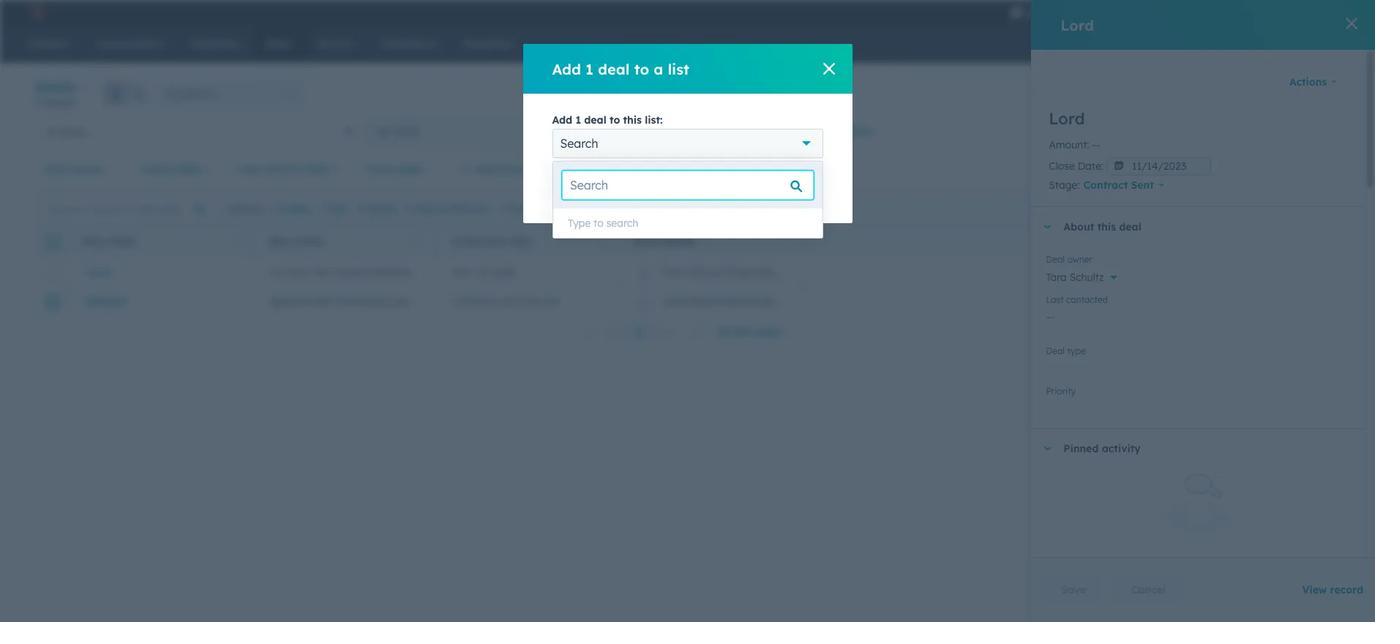 Task type: describe. For each thing, give the bounding box(es) containing it.
pinned activity button
[[1032, 429, 1350, 469]]

pinned
[[1154, 555, 1187, 568]]

2 inside deals "banner"
[[35, 97, 40, 108]]

next
[[653, 325, 677, 338]]

add for add 1 deal to a list
[[552, 60, 581, 78]]

actions
[[1290, 75, 1328, 89]]

close for close date
[[367, 163, 395, 176]]

(sales for scheduled
[[389, 295, 418, 308]]

all for all views
[[829, 124, 842, 138]]

advanced
[[474, 163, 525, 176]]

date inside popup button
[[306, 163, 329, 176]]

romper
[[87, 295, 127, 308]]

search
[[560, 136, 598, 151]]

last contacted
[[1046, 294, 1109, 305]]

tomorrow
[[453, 295, 501, 308]]

deal down search
[[635, 236, 658, 247]]

type to search
[[568, 217, 639, 230]]

date:
[[1078, 160, 1104, 173]]

deal inside button
[[1310, 88, 1328, 99]]

tara schultz
[[1046, 271, 1104, 284]]

2 records
[[35, 97, 75, 108]]

press to sort. element for close date (edt)
[[599, 235, 605, 248]]

view record link
[[1303, 584, 1364, 597]]

close image
[[823, 63, 835, 75]]

pipelines
[[178, 87, 214, 98]]

group inside deals "banner"
[[104, 82, 150, 105]]

save
[[1062, 584, 1087, 597]]

contract for contract sent (sales pipeline)
[[270, 266, 312, 279]]

edit button
[[318, 202, 347, 216]]

on
[[1229, 555, 1241, 568]]

1 vertical spatial deal owner
[[635, 236, 695, 247]]

2 - from the left
[[1097, 138, 1101, 152]]

about
[[1064, 221, 1095, 234]]

selected
[[229, 203, 263, 214]]

about this deal
[[1064, 221, 1142, 234]]

deal owner inside popup button
[[45, 163, 103, 176]]

deals banner
[[35, 76, 1341, 116]]

1 up add 1 deal to this list:
[[586, 60, 594, 78]]

(0)
[[561, 163, 576, 176]]

close date:
[[1049, 160, 1104, 173]]

advanced filters (0)
[[474, 163, 576, 176]]

close for close date (edt)
[[452, 236, 481, 247]]

add for add 1 deal to this list:
[[552, 113, 573, 127]]

this inside add 1 deal to a list dialog
[[623, 113, 642, 127]]

record
[[1331, 584, 1364, 597]]

Search search field
[[562, 171, 814, 200]]

(edt)
[[509, 236, 533, 247]]

50
[[718, 325, 731, 338]]

nov 14, 2023 button
[[435, 258, 618, 287]]

create for create date
[[141, 163, 175, 176]]

edit for edit
[[330, 203, 347, 214]]

create deal button
[[1268, 82, 1341, 106]]

2 vertical spatial deal owner
[[1046, 254, 1093, 265]]

nov 14, 2023
[[453, 266, 515, 279]]

help button
[[1144, 0, 1169, 23]]

1 inside button
[[637, 325, 642, 338]]

contract sent button
[[1080, 176, 1174, 195]]

export button
[[1210, 200, 1256, 219]]

2 vertical spatial lord
[[87, 266, 110, 279]]

schultz inside popup button
[[1070, 271, 1104, 284]]

view
[[1303, 584, 1328, 597]]

deals
[[35, 78, 76, 96]]

Last contacted text field
[[1046, 303, 1350, 327]]

create date button
[[131, 154, 221, 184]]

this inside alert
[[1244, 555, 1261, 568]]

per
[[734, 325, 751, 338]]

2023
[[492, 266, 515, 279]]

owner inside popup button
[[71, 163, 103, 176]]

my deals
[[376, 125, 419, 138]]

11:42
[[516, 295, 540, 308]]

add 1 deal to a list
[[552, 60, 690, 78]]

close date
[[367, 163, 421, 176]]

assign button
[[269, 202, 310, 216]]

(2/5)
[[776, 124, 801, 138]]

tasks
[[541, 203, 564, 214]]

help image
[[1150, 7, 1163, 20]]

tara for nov 14, 2023
[[662, 266, 683, 279]]

activity inside alert
[[1190, 555, 1226, 568]]

appointment
[[270, 295, 333, 308]]

there
[[1099, 555, 1126, 568]]

deal left type
[[1046, 346, 1065, 357]]

50 per page
[[718, 325, 780, 338]]

tara schultz (tarashultz49@gmail.com) for tomorrow at 11:42 am
[[662, 295, 851, 308]]

deal stage
[[269, 236, 323, 247]]

all deals
[[47, 125, 87, 138]]

tara schultz button
[[1046, 263, 1350, 287]]

sent for contract sent
[[1132, 179, 1154, 192]]

view record
[[1303, 584, 1364, 597]]

list:
[[645, 113, 663, 127]]

cancel button
[[1114, 575, 1184, 605]]

tara for tomorrow at 11:42 am
[[662, 295, 683, 308]]

schultz for tomorrow at 11:42 am
[[686, 295, 720, 308]]

cancel
[[1132, 584, 1166, 597]]

create date
[[141, 163, 201, 176]]

sent for contract sent (sales pipeline)
[[315, 266, 336, 279]]

this inside "dropdown button"
[[1098, 221, 1116, 234]]

tara schultz image
[[1230, 5, 1243, 18]]

prev
[[604, 325, 627, 338]]

all pipelines
[[166, 87, 214, 98]]

add 1 deal to this list:
[[552, 113, 663, 127]]

date
[[483, 236, 506, 247]]

add for add
[[571, 185, 591, 198]]

tomorrow at 11:42 am button
[[435, 287, 618, 316]]

deal left stage
[[269, 236, 292, 247]]

Search name or description search field
[[39, 196, 217, 222]]

search button
[[552, 129, 823, 158]]

calling icon image
[[1088, 6, 1101, 19]]

add view (2/5) button
[[700, 116, 819, 146]]

add 1 deal to a list dialog
[[523, 44, 853, 223]]

hubspot link
[[18, 3, 55, 21]]

Search HubSpot search field
[[1170, 31, 1349, 56]]

prev button
[[576, 322, 632, 342]]

(tarashultz49@gmail.com) for nov 14, 2023
[[723, 266, 851, 279]]

contract sent
[[1084, 179, 1154, 192]]

create for create deal
[[1280, 88, 1308, 99]]

contract sent (sales pipeline) button
[[252, 258, 435, 287]]

nov
[[453, 266, 472, 279]]

last activity date button
[[230, 154, 349, 184]]

all for all pipelines
[[166, 87, 175, 98]]

list inside button
[[475, 203, 488, 214]]

priority
[[1046, 386, 1076, 397]]

contract for contract sent
[[1084, 179, 1128, 192]]

export
[[1219, 203, 1247, 214]]



Task type: locate. For each thing, give the bounding box(es) containing it.
edit
[[330, 203, 347, 214], [1274, 203, 1291, 214]]

2 tara schultz (tarashultz49@gmail.com) button from the top
[[618, 287, 851, 316]]

0 horizontal spatial close
[[367, 163, 395, 176]]

0 vertical spatial lord
[[1061, 16, 1095, 34]]

1 horizontal spatial 2
[[1329, 6, 1335, 18]]

record.
[[1264, 555, 1297, 568]]

all inside popup button
[[166, 87, 175, 98]]

add up add 1 deal to this list:
[[552, 60, 581, 78]]

tara schultz (tarashultz49@gmail.com) button for nov 14, 2023
[[618, 258, 851, 287]]

create tasks
[[509, 203, 564, 214]]

deal owner down search
[[635, 236, 695, 247]]

sent inside button
[[315, 266, 336, 279]]

pinned activity
[[1064, 442, 1141, 456]]

date up edit button
[[306, 163, 329, 176]]

2 horizontal spatial deal owner
[[1046, 254, 1093, 265]]

about this deal button
[[1032, 207, 1350, 247]]

(sales
[[339, 266, 368, 279], [389, 295, 418, 308]]

deals inside 'button'
[[61, 125, 87, 138]]

add for add view (2/5)
[[726, 124, 746, 138]]

activity inside popup button
[[264, 163, 303, 176]]

1 press to sort. image from the left
[[599, 235, 605, 246]]

last activity date
[[239, 163, 329, 176]]

1 horizontal spatial this
[[1098, 221, 1116, 234]]

caret image
[[1043, 225, 1052, 229]]

0 vertical spatial tara schultz (tarashultz49@gmail.com)
[[662, 266, 851, 279]]

1 (tarashultz49@gmail.com) from the top
[[723, 266, 851, 279]]

press to sort. element
[[233, 235, 239, 248], [416, 235, 422, 248], [599, 235, 605, 248], [782, 235, 788, 248]]

2 edit from the left
[[1274, 203, 1291, 214]]

0 horizontal spatial (sales
[[339, 266, 368, 279]]

list
[[668, 60, 690, 78], [475, 203, 488, 214]]

all for all deals
[[47, 125, 58, 138]]

2 horizontal spatial owner
[[1068, 254, 1093, 265]]

date down the my deals
[[398, 163, 421, 176]]

1 vertical spatial 2
[[35, 97, 40, 108]]

edit columns
[[1274, 203, 1327, 214]]

pipeline) down the nov
[[421, 295, 462, 308]]

apoptosis
[[1246, 6, 1291, 18]]

to
[[634, 60, 649, 78], [610, 113, 620, 127], [436, 203, 445, 214], [594, 217, 604, 230]]

add for add to static list
[[416, 203, 434, 214]]

add inside popup button
[[726, 124, 746, 138]]

lord right upgrade image
[[1061, 16, 1095, 34]]

last for last contacted
[[1046, 294, 1064, 305]]

0 horizontal spatial all
[[47, 125, 58, 138]]

deals right my
[[394, 125, 419, 138]]

0 horizontal spatial deals
[[61, 125, 87, 138]]

all left pipelines
[[166, 87, 175, 98]]

deal owner button
[[35, 154, 122, 184]]

1 vertical spatial create
[[141, 163, 175, 176]]

create inside button
[[1280, 88, 1308, 99]]

create left the tasks
[[509, 203, 538, 214]]

create for create tasks
[[509, 203, 538, 214]]

apoptosis studios 2
[[1246, 6, 1335, 18]]

deal owner down all deals
[[45, 163, 103, 176]]

last inside popup button
[[239, 163, 261, 176]]

0 vertical spatial owner
[[71, 163, 103, 176]]

owner down search search field on the top of the page
[[661, 236, 695, 247]]

0 vertical spatial deal owner
[[45, 163, 103, 176]]

create inside button
[[509, 203, 538, 214]]

deal for add 1 deal to a list
[[598, 60, 630, 78]]

contract down date:
[[1084, 179, 1128, 192]]

create inside popup button
[[141, 163, 175, 176]]

deal name
[[82, 236, 134, 247]]

1 date from the left
[[178, 163, 201, 176]]

1 deals from the left
[[61, 125, 87, 138]]

all
[[166, 87, 175, 98], [829, 124, 842, 138], [47, 125, 58, 138]]

static
[[448, 203, 473, 214]]

activity up assign button
[[264, 163, 303, 176]]

0 horizontal spatial list
[[475, 203, 488, 214]]

0 vertical spatial 2
[[1329, 6, 1335, 18]]

2 vertical spatial this
[[1244, 555, 1261, 568]]

menu item
[[1078, 0, 1081, 23]]

1 button
[[632, 322, 648, 341]]

0 vertical spatial this
[[623, 113, 642, 127]]

0 horizontal spatial pipeline)
[[371, 266, 413, 279]]

deal for about this deal
[[1120, 221, 1142, 234]]

close inside popup button
[[367, 163, 395, 176]]

lord up romper
[[87, 266, 110, 279]]

create deal
[[1280, 88, 1328, 99]]

0 horizontal spatial 2
[[35, 97, 40, 108]]

edit columns button
[[1265, 200, 1337, 219]]

0 vertical spatial contract
[[1084, 179, 1128, 192]]

last
[[239, 163, 261, 176], [1046, 294, 1064, 305]]

there is no pinned activity on this record.
[[1099, 555, 1297, 568]]

2 horizontal spatial this
[[1244, 555, 1261, 568]]

records
[[43, 97, 75, 108]]

MM/DD/YYYY text field
[[1107, 157, 1212, 176]]

last down tara schultz
[[1046, 294, 1064, 305]]

2 horizontal spatial create
[[1280, 88, 1308, 99]]

tara schultz (tarashultz49@gmail.com) button for tomorrow at 11:42 am
[[618, 287, 851, 316]]

2 inside popup button
[[1329, 6, 1335, 18]]

(sales inside appointment scheduled (sales pipeline) button
[[389, 295, 418, 308]]

there is no pinned activity on this record. alert
[[1046, 472, 1350, 571]]

0 horizontal spatial last
[[239, 163, 261, 176]]

page
[[754, 325, 780, 338]]

add up search
[[552, 113, 573, 127]]

lord link
[[87, 266, 234, 279]]

close down my
[[367, 163, 395, 176]]

0 vertical spatial list
[[668, 60, 690, 78]]

1 horizontal spatial owner
[[661, 236, 695, 247]]

deal owner
[[45, 163, 103, 176], [635, 236, 695, 247], [1046, 254, 1093, 265]]

this right on
[[1244, 555, 1261, 568]]

2 horizontal spatial activity
[[1190, 555, 1226, 568]]

this left list:
[[623, 113, 642, 127]]

2 vertical spatial owner
[[1068, 254, 1093, 265]]

upgrade image
[[1011, 7, 1024, 20]]

0 vertical spatial last
[[239, 163, 261, 176]]

1 vertical spatial list
[[475, 203, 488, 214]]

last for last activity date
[[239, 163, 261, 176]]

last up selected
[[239, 163, 261, 176]]

amount : --
[[1049, 138, 1101, 152]]

press to sort. image for close date (edt)
[[599, 235, 605, 246]]

2 horizontal spatial all
[[829, 124, 842, 138]]

schultz for nov 14, 2023
[[686, 266, 720, 279]]

pipeline)
[[371, 266, 413, 279], [421, 295, 462, 308]]

owner down all deals
[[71, 163, 103, 176]]

list inside dialog
[[668, 60, 690, 78]]

activity for pinned
[[1102, 442, 1141, 456]]

sent down stage
[[315, 266, 336, 279]]

deal type
[[1046, 346, 1086, 357]]

1 tara schultz (tarashultz49@gmail.com) from the top
[[662, 266, 851, 279]]

2 vertical spatial create
[[509, 203, 538, 214]]

activity for last
[[264, 163, 303, 176]]

next button
[[648, 322, 708, 342]]

1 horizontal spatial list
[[668, 60, 690, 78]]

group
[[104, 82, 150, 105]]

search image
[[1345, 38, 1355, 48]]

1 press to sort. element from the left
[[233, 235, 239, 248]]

1 vertical spatial owner
[[661, 236, 695, 247]]

columns
[[1293, 203, 1327, 214]]

to inside button
[[436, 203, 445, 214]]

pipeline) for appointment scheduled (sales pipeline)
[[421, 295, 462, 308]]

1 horizontal spatial all
[[166, 87, 175, 98]]

lord up the amount
[[1049, 108, 1086, 129]]

1 vertical spatial pipeline)
[[421, 295, 462, 308]]

close up stage:
[[1049, 160, 1075, 173]]

2 (tarashultz49@gmail.com) from the top
[[723, 295, 851, 308]]

1 horizontal spatial create
[[509, 203, 538, 214]]

pipeline) up appointment scheduled (sales pipeline)
[[371, 266, 413, 279]]

0 vertical spatial create
[[1280, 88, 1308, 99]]

to left a
[[634, 60, 649, 78]]

4 press to sort. element from the left
[[782, 235, 788, 248]]

pipeline) inside button
[[421, 295, 462, 308]]

1 tara schultz (tarashultz49@gmail.com) button from the top
[[618, 258, 851, 287]]

all down 2 records
[[47, 125, 58, 138]]

appointment scheduled (sales pipeline) button
[[252, 287, 462, 316]]

create up the search name or description search box
[[141, 163, 175, 176]]

close
[[1049, 160, 1075, 173], [367, 163, 395, 176], [452, 236, 481, 247]]

to left static
[[436, 203, 445, 214]]

owner up tara schultz
[[1068, 254, 1093, 265]]

edit for edit columns
[[1274, 203, 1291, 214]]

deal left the name
[[82, 236, 106, 247]]

0 horizontal spatial deal owner
[[45, 163, 103, 176]]

1 vertical spatial this
[[1098, 221, 1116, 234]]

deals for my deals
[[394, 125, 419, 138]]

1 vertical spatial tara schultz (tarashultz49@gmail.com)
[[662, 295, 851, 308]]

1 horizontal spatial deals
[[394, 125, 419, 138]]

1 horizontal spatial contract
[[1084, 179, 1128, 192]]

to left list:
[[610, 113, 620, 127]]

actions button
[[1280, 67, 1347, 97]]

press to sort. element for deal stage
[[416, 235, 422, 248]]

add to static list
[[416, 203, 488, 214]]

1 vertical spatial activity
[[1102, 442, 1141, 456]]

1 edit from the left
[[330, 203, 347, 214]]

close for close date:
[[1049, 160, 1075, 173]]

1 horizontal spatial last
[[1046, 294, 1064, 305]]

2 right studios
[[1329, 6, 1335, 18]]

romper link
[[87, 295, 234, 308]]

add left static
[[416, 203, 434, 214]]

2 deals from the left
[[394, 125, 419, 138]]

advanced filters (0) button
[[449, 154, 585, 184]]

amount
[[1049, 138, 1087, 152]]

(tarashultz49@gmail.com)
[[723, 266, 851, 279], [723, 295, 851, 308]]

1 vertical spatial last
[[1046, 294, 1064, 305]]

1 left selected
[[223, 203, 227, 214]]

tara schultz (tarashultz49@gmail.com) for nov 14, 2023
[[662, 266, 851, 279]]

0 horizontal spatial this
[[623, 113, 642, 127]]

assign
[[281, 203, 310, 214]]

1 horizontal spatial press to sort. image
[[782, 235, 788, 246]]

stage:
[[1049, 179, 1080, 192]]

0 horizontal spatial date
[[178, 163, 201, 176]]

close date (edt)
[[452, 236, 533, 247]]

add left view at the right of the page
[[726, 124, 746, 138]]

tara inside popup button
[[1046, 271, 1067, 284]]

0 horizontal spatial edit
[[330, 203, 347, 214]]

edit left the delete button
[[330, 203, 347, 214]]

date for close date
[[398, 163, 421, 176]]

contract down deal stage
[[270, 266, 312, 279]]

50 per page button
[[708, 317, 800, 346]]

2 press to sort. image from the left
[[782, 235, 788, 246]]

pinned
[[1064, 442, 1099, 456]]

14,
[[475, 266, 489, 279]]

0 horizontal spatial create
[[141, 163, 175, 176]]

(tarashultz49@gmail.com) for tomorrow at 11:42 am
[[723, 295, 851, 308]]

0 vertical spatial pipeline)
[[371, 266, 413, 279]]

date down all deals 'button'
[[178, 163, 201, 176]]

sent inside popup button
[[1132, 179, 1154, 192]]

search
[[607, 217, 639, 230]]

schultz
[[686, 266, 720, 279], [1070, 271, 1104, 284], [686, 295, 720, 308]]

save button
[[1043, 575, 1105, 605]]

filters
[[528, 163, 558, 176]]

deals button
[[35, 76, 89, 97]]

0 vertical spatial (tarashultz49@gmail.com)
[[723, 266, 851, 279]]

name
[[108, 236, 134, 247]]

(sales right the scheduled
[[389, 295, 418, 308]]

create
[[1280, 88, 1308, 99], [141, 163, 175, 176], [509, 203, 538, 214]]

close left date
[[452, 236, 481, 247]]

-
[[1093, 138, 1097, 152], [1097, 138, 1101, 152]]

deal up tara schultz
[[1046, 254, 1065, 265]]

stage
[[295, 236, 323, 247]]

2
[[1329, 6, 1335, 18], [35, 97, 40, 108]]

0 horizontal spatial activity
[[264, 163, 303, 176]]

1 vertical spatial lord
[[1049, 108, 1086, 129]]

deal
[[45, 163, 68, 176], [82, 236, 106, 247], [269, 236, 292, 247], [635, 236, 658, 247], [1046, 254, 1065, 265], [1046, 346, 1065, 357]]

deal owner up tara schultz
[[1046, 254, 1093, 265]]

to right type
[[594, 217, 604, 230]]

deal for add 1 deal to this list:
[[584, 113, 607, 127]]

edit left columns
[[1274, 203, 1291, 214]]

menu
[[1000, 0, 1358, 23]]

1 selected
[[223, 203, 263, 214]]

search button
[[1338, 31, 1363, 56]]

caret image
[[1043, 447, 1052, 451]]

this right about
[[1098, 221, 1116, 234]]

pagination navigation
[[576, 322, 708, 342]]

0 vertical spatial (sales
[[339, 266, 368, 279]]

all inside 'button'
[[47, 125, 58, 138]]

0 horizontal spatial sent
[[315, 266, 336, 279]]

0 horizontal spatial press to sort. image
[[599, 235, 605, 246]]

sent down mm/dd/yyyy text box
[[1132, 179, 1154, 192]]

activity right pinned
[[1102, 442, 1141, 456]]

0 vertical spatial activity
[[264, 163, 303, 176]]

1 - from the left
[[1093, 138, 1097, 152]]

2 tara schultz (tarashultz49@gmail.com) from the top
[[662, 295, 851, 308]]

contract
[[1084, 179, 1128, 192], [270, 266, 312, 279]]

upgrade
[[1027, 7, 1068, 19]]

2 press to sort. element from the left
[[416, 235, 422, 248]]

1 vertical spatial (tarashultz49@gmail.com)
[[723, 295, 851, 308]]

create down search hubspot search field
[[1280, 88, 1308, 99]]

calling icon button
[[1082, 2, 1107, 21]]

deals for all deals
[[61, 125, 87, 138]]

edit inside button
[[1274, 203, 1291, 214]]

deal inside "dropdown button"
[[1120, 221, 1142, 234]]

contract inside popup button
[[1084, 179, 1128, 192]]

a
[[654, 60, 664, 78]]

my
[[376, 125, 391, 138]]

2 horizontal spatial close
[[1049, 160, 1075, 173]]

(sales for sent
[[339, 266, 368, 279]]

list right static
[[475, 203, 488, 214]]

1 horizontal spatial close
[[452, 236, 481, 247]]

create tasks button
[[497, 202, 564, 216]]

views
[[845, 124, 874, 138]]

deal inside deal owner popup button
[[45, 163, 68, 176]]

edit inside edit button
[[330, 203, 347, 214]]

1 horizontal spatial date
[[306, 163, 329, 176]]

1 vertical spatial (sales
[[389, 295, 418, 308]]

deals down records
[[61, 125, 87, 138]]

my deals button
[[365, 116, 694, 146]]

3 date from the left
[[398, 163, 421, 176]]

1 horizontal spatial edit
[[1274, 203, 1291, 214]]

1 vertical spatial sent
[[315, 266, 336, 279]]

press to sort. image
[[599, 235, 605, 246], [782, 235, 788, 246]]

1 up search
[[576, 113, 581, 127]]

at
[[503, 295, 514, 308]]

list right a
[[668, 60, 690, 78]]

deal down all deals
[[45, 163, 68, 176]]

hubspot image
[[26, 3, 44, 21]]

pipeline) for contract sent (sales pipeline)
[[371, 266, 413, 279]]

deals inside button
[[394, 125, 419, 138]]

press to sort. image for deal owner
[[782, 235, 788, 246]]

1 horizontal spatial pipeline)
[[421, 295, 462, 308]]

1 horizontal spatial deal owner
[[635, 236, 695, 247]]

activity left on
[[1190, 555, 1226, 568]]

add to static list button
[[405, 202, 488, 216]]

0 horizontal spatial contract
[[270, 266, 312, 279]]

2 left records
[[35, 97, 40, 108]]

1 vertical spatial contract
[[270, 266, 312, 279]]

press to sort. element for deal owner
[[782, 235, 788, 248]]

2 date from the left
[[306, 163, 329, 176]]

2 horizontal spatial date
[[398, 163, 421, 176]]

1 horizontal spatial sent
[[1132, 179, 1154, 192]]

3 press to sort. element from the left
[[599, 235, 605, 248]]

add down (0)
[[571, 185, 591, 198]]

1 horizontal spatial (sales
[[389, 295, 418, 308]]

deal
[[598, 60, 630, 78], [1310, 88, 1328, 99], [584, 113, 607, 127], [1120, 221, 1142, 234]]

(sales inside contract sent (sales pipeline) button
[[339, 266, 368, 279]]

all left views
[[829, 124, 842, 138]]

pipeline) inside button
[[371, 266, 413, 279]]

1 horizontal spatial activity
[[1102, 442, 1141, 456]]

tomorrow at 11:42 am
[[453, 295, 558, 308]]

type
[[568, 217, 591, 230]]

date for create date
[[178, 163, 201, 176]]

menu containing apoptosis studios 2
[[1000, 0, 1358, 23]]

0 horizontal spatial owner
[[71, 163, 103, 176]]

activity inside dropdown button
[[1102, 442, 1141, 456]]

0 vertical spatial sent
[[1132, 179, 1154, 192]]

(sales up appointment scheduled (sales pipeline) button
[[339, 266, 368, 279]]

1 right prev
[[637, 325, 642, 338]]

2 vertical spatial activity
[[1190, 555, 1226, 568]]

close image
[[1346, 18, 1358, 29]]

add view (2/5)
[[726, 124, 801, 138]]

contract inside button
[[270, 266, 312, 279]]



Task type: vqa. For each thing, say whether or not it's contained in the screenshot.
CUSTOMER SERVICE BUTTON
no



